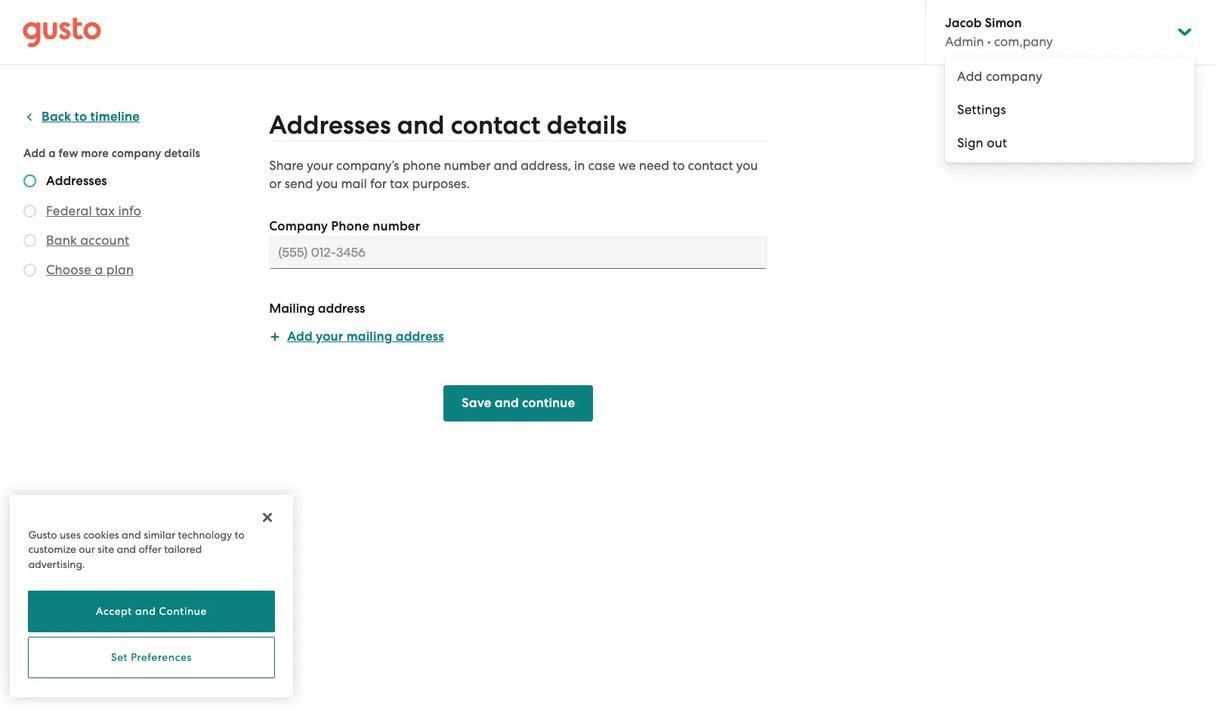 Task type: vqa. For each thing, say whether or not it's contained in the screenshot.
$-- / Exclusive pricing Sales will contact you
no



Task type: locate. For each thing, give the bounding box(es) containing it.
for
[[370, 176, 387, 191]]

details
[[547, 110, 627, 141], [164, 147, 200, 160]]

company
[[269, 218, 328, 234]]

back
[[42, 109, 71, 125]]

need
[[639, 158, 670, 173]]

0 vertical spatial tax
[[390, 176, 409, 191]]

1 horizontal spatial address
[[396, 329, 444, 345]]

1 , from the left
[[65, 674, 69, 688]]

0 horizontal spatial you
[[316, 176, 338, 191]]

technology
[[178, 529, 232, 541]]

terms link
[[34, 674, 65, 688]]

check image
[[23, 205, 36, 218], [23, 264, 36, 277]]

2 horizontal spatial add
[[957, 69, 983, 84]]

choose a plan
[[46, 262, 134, 277]]

1 vertical spatial you
[[316, 176, 338, 191]]

0 horizontal spatial a
[[49, 147, 56, 160]]

,
[[65, 674, 69, 688], [110, 674, 113, 688]]

1 vertical spatial your
[[316, 329, 343, 345]]

1 horizontal spatial a
[[95, 262, 103, 277]]

check image for federal
[[23, 205, 36, 218]]

contact right 'need'
[[688, 158, 733, 173]]

1 vertical spatial check image
[[23, 264, 36, 277]]

number right phone at the left top
[[373, 218, 420, 234]]

0 horizontal spatial details
[[164, 147, 200, 160]]

address right mailing
[[396, 329, 444, 345]]

addresses list
[[23, 173, 209, 282]]

0 vertical spatial check image
[[23, 175, 36, 187]]

2 horizontal spatial to
[[673, 158, 685, 173]]

and right site at left bottom
[[117, 543, 136, 555]]

number inside share your company's phone number and address, in case we need to contact you or send you mail for tax purposes.
[[444, 158, 491, 173]]

add
[[957, 69, 983, 84], [23, 147, 46, 160], [287, 329, 313, 345]]

gusto
[[28, 529, 57, 541]]

a left plan
[[95, 262, 103, 277]]

save and continue
[[462, 395, 575, 411]]

gusto uses cookies and similar technology to customize our site and offer tailored advertising.
[[28, 529, 245, 570]]

0 vertical spatial company
[[986, 69, 1043, 84]]

address
[[318, 301, 365, 317], [396, 329, 444, 345]]

1 horizontal spatial add
[[287, 329, 313, 345]]

&
[[116, 674, 124, 688]]

purposes.
[[412, 176, 470, 191]]

offer
[[139, 543, 162, 555]]

to inside share your company's phone number and address, in case we need to contact you or send you mail for tax purposes.
[[673, 158, 685, 173]]

home image
[[23, 17, 101, 47]]

1 vertical spatial contact
[[688, 158, 733, 173]]

tax right for
[[390, 176, 409, 191]]

company right more
[[112, 147, 161, 160]]

a for choose
[[95, 262, 103, 277]]

we
[[619, 158, 636, 173]]

more
[[81, 147, 109, 160]]

check image left choose
[[23, 264, 36, 277]]

contact
[[451, 110, 541, 141], [688, 158, 733, 173]]

1 vertical spatial address
[[396, 329, 444, 345]]

and right save on the bottom left of the page
[[495, 395, 519, 411]]

0 vertical spatial add
[[957, 69, 983, 84]]

to right technology
[[235, 529, 245, 541]]

•
[[987, 34, 991, 49]]

a inside button
[[95, 262, 103, 277]]

add down "mailing"
[[287, 329, 313, 345]]

1 horizontal spatial details
[[547, 110, 627, 141]]

to right 'need'
[[673, 158, 685, 173]]

1 horizontal spatial tax
[[390, 176, 409, 191]]

0 horizontal spatial address
[[318, 301, 365, 317]]

your down mailing address
[[316, 329, 343, 345]]

1 horizontal spatial company
[[986, 69, 1043, 84]]

your up "send"
[[307, 158, 333, 173]]

share your company's phone number and address, in case we need to contact you or send you mail for tax purposes.
[[269, 158, 758, 191]]

1 vertical spatial add
[[23, 147, 46, 160]]

company down com,pany
[[986, 69, 1043, 84]]

1 vertical spatial check image
[[23, 234, 36, 247]]

check image left federal
[[23, 205, 36, 218]]

add left few
[[23, 147, 46, 160]]

0 vertical spatial check image
[[23, 205, 36, 218]]

and
[[397, 110, 445, 141], [494, 158, 518, 173], [495, 395, 519, 411], [122, 529, 141, 541], [117, 543, 136, 555], [135, 606, 156, 618]]

add down admin
[[957, 69, 983, 84]]

addresses inside list
[[46, 173, 107, 189]]

terms
[[34, 674, 65, 688]]

choose a plan button
[[46, 261, 134, 279]]

1 horizontal spatial number
[[444, 158, 491, 173]]

address,
[[521, 158, 571, 173]]

1 vertical spatial a
[[95, 262, 103, 277]]

send
[[285, 176, 313, 191]]

back to timeline
[[42, 109, 140, 125]]

0 horizontal spatial contact
[[451, 110, 541, 141]]

0 vertical spatial number
[[444, 158, 491, 173]]

0 horizontal spatial addresses
[[46, 173, 107, 189]]

save and continue button
[[444, 385, 593, 422]]

1 check image from the top
[[23, 205, 36, 218]]

and right "accept"
[[135, 606, 156, 618]]

2 check image from the top
[[23, 264, 36, 277]]

plan
[[106, 262, 134, 277]]

0 horizontal spatial tax
[[95, 203, 115, 218]]

0 vertical spatial you
[[736, 158, 758, 173]]

a left few
[[49, 147, 56, 160]]

add your mailing address
[[287, 329, 444, 345]]

customize
[[28, 543, 76, 555]]

number
[[444, 158, 491, 173], [373, 218, 420, 234]]

0 vertical spatial a
[[49, 147, 56, 160]]

, left "&"
[[110, 674, 113, 688]]

you
[[736, 158, 758, 173], [316, 176, 338, 191]]

addresses up company's
[[269, 110, 391, 141]]

federal tax info button
[[46, 202, 141, 220]]

0 vertical spatial to
[[74, 109, 87, 125]]

address up add your mailing address
[[318, 301, 365, 317]]

0 horizontal spatial number
[[373, 218, 420, 234]]

advertising.
[[28, 558, 85, 570]]

addresses down few
[[46, 173, 107, 189]]

bank account
[[46, 233, 129, 248]]

add company
[[957, 69, 1043, 84]]

a
[[49, 147, 56, 160], [95, 262, 103, 277]]

accept
[[96, 606, 132, 618]]

add for add your mailing address
[[287, 329, 313, 345]]

, left privacy
[[65, 674, 69, 688]]

0 horizontal spatial ,
[[65, 674, 69, 688]]

0 vertical spatial address
[[318, 301, 365, 317]]

2 vertical spatial add
[[287, 329, 313, 345]]

2 vertical spatial to
[[235, 529, 245, 541]]

similar
[[144, 529, 175, 541]]

0 vertical spatial addresses
[[269, 110, 391, 141]]

1 vertical spatial addresses
[[46, 173, 107, 189]]

to inside gusto uses cookies and similar technology to customize our site and offer tailored advertising.
[[235, 529, 245, 541]]

to
[[74, 109, 87, 125], [673, 158, 685, 173], [235, 529, 245, 541]]

and left 'address,'
[[494, 158, 518, 173]]

1 vertical spatial tax
[[95, 203, 115, 218]]

1 horizontal spatial ,
[[110, 674, 113, 688]]

0 horizontal spatial add
[[23, 147, 46, 160]]

addresses
[[269, 110, 391, 141], [46, 173, 107, 189]]

1 horizontal spatial addresses
[[269, 110, 391, 141]]

federal
[[46, 203, 92, 218]]

your
[[307, 158, 333, 173], [316, 329, 343, 345]]

and inside button
[[135, 606, 156, 618]]

bank account button
[[46, 231, 129, 249]]

mailing
[[269, 301, 315, 317]]

and inside "button"
[[495, 395, 519, 411]]

contact up share your company's phone number and address, in case we need to contact you or send you mail for tax purposes.
[[451, 110, 541, 141]]

to right back
[[74, 109, 87, 125]]

0 horizontal spatial to
[[74, 109, 87, 125]]

your inside share your company's phone number and address, in case we need to contact you or send you mail for tax purposes.
[[307, 158, 333, 173]]

share
[[269, 158, 304, 173]]

privacy
[[71, 674, 110, 688]]

0 vertical spatial your
[[307, 158, 333, 173]]

check image
[[23, 175, 36, 187], [23, 234, 36, 247]]

1 horizontal spatial contact
[[688, 158, 733, 173]]

tax left info
[[95, 203, 115, 218]]

number up purposes.
[[444, 158, 491, 173]]

1 horizontal spatial to
[[235, 529, 245, 541]]

phone
[[403, 158, 441, 173]]

tax
[[390, 176, 409, 191], [95, 203, 115, 218]]

account
[[80, 233, 129, 248]]

save
[[462, 395, 492, 411]]

preferences
[[131, 652, 192, 664]]

1 vertical spatial to
[[673, 158, 685, 173]]

company
[[986, 69, 1043, 84], [112, 147, 161, 160]]

bank
[[46, 233, 77, 248]]

1 vertical spatial company
[[112, 147, 161, 160]]



Task type: describe. For each thing, give the bounding box(es) containing it.
or
[[269, 176, 282, 191]]

choose
[[46, 262, 91, 277]]

addresses for addresses and contact details
[[269, 110, 391, 141]]

your for add
[[316, 329, 343, 345]]

check image for choose
[[23, 264, 36, 277]]

1 vertical spatial number
[[373, 218, 420, 234]]

continue
[[522, 395, 575, 411]]

0 vertical spatial contact
[[451, 110, 541, 141]]

addresses and contact details
[[269, 110, 627, 141]]

phone
[[331, 218, 370, 234]]

settings link
[[945, 93, 1195, 126]]

add a few more company details
[[23, 147, 200, 160]]

cookies button
[[127, 672, 169, 690]]

a for add
[[49, 147, 56, 160]]

addresses for addresses
[[46, 173, 107, 189]]

our
[[79, 543, 95, 555]]

cookies
[[83, 529, 119, 541]]

0 horizontal spatial company
[[112, 147, 161, 160]]

mailing
[[347, 329, 393, 345]]

1 horizontal spatial you
[[736, 158, 758, 173]]

admin
[[945, 34, 984, 49]]

and up phone
[[397, 110, 445, 141]]

sign out
[[957, 135, 1007, 150]]

0 vertical spatial details
[[547, 110, 627, 141]]

your for share
[[307, 158, 333, 173]]

tax inside share your company's phone number and address, in case we need to contact you or send you mail for tax purposes.
[[390, 176, 409, 191]]

2 , from the left
[[110, 674, 113, 688]]

1 check image from the top
[[23, 175, 36, 187]]

contact inside share your company's phone number and address, in case we need to contact you or send you mail for tax purposes.
[[688, 158, 733, 173]]

accept and continue
[[96, 606, 207, 618]]

site
[[98, 543, 114, 555]]

company's
[[336, 158, 399, 173]]

add for add company
[[957, 69, 983, 84]]

mailing address
[[269, 301, 365, 317]]

federal tax info
[[46, 203, 141, 218]]

timeline
[[90, 109, 140, 125]]

uses
[[60, 529, 81, 541]]

2 check image from the top
[[23, 234, 36, 247]]

set preferences
[[111, 652, 192, 664]]

to inside button
[[74, 109, 87, 125]]

cookies
[[127, 674, 169, 688]]

simon
[[985, 15, 1022, 31]]

mail
[[341, 176, 367, 191]]

add company link
[[945, 60, 1195, 93]]

set
[[111, 652, 128, 664]]

tailored
[[164, 543, 202, 555]]

add for add a few more company details
[[23, 147, 46, 160]]

com,pany
[[994, 34, 1053, 49]]

case
[[588, 158, 615, 173]]

and inside share your company's phone number and address, in case we need to contact you or send you mail for tax purposes.
[[494, 158, 518, 173]]

tax inside button
[[95, 203, 115, 218]]

set preferences button
[[28, 637, 275, 679]]

continue
[[159, 606, 207, 618]]

company phone number
[[269, 218, 420, 234]]

back to timeline button
[[23, 108, 140, 126]]

out
[[987, 135, 1007, 150]]

and up offer
[[122, 529, 141, 541]]

accept and continue button
[[28, 591, 275, 633]]

jacob simon admin • com,pany
[[945, 15, 1053, 49]]

sign
[[957, 135, 984, 150]]

in
[[574, 158, 585, 173]]

privacy link
[[71, 674, 110, 688]]

info
[[118, 203, 141, 218]]

sign out button
[[945, 126, 1195, 159]]

Company Phone number telephone field
[[269, 236, 768, 269]]

1 vertical spatial details
[[164, 147, 200, 160]]

jacob
[[945, 15, 982, 31]]

terms , privacy , & cookies
[[34, 674, 169, 688]]

few
[[59, 147, 78, 160]]

settings
[[957, 102, 1006, 117]]



